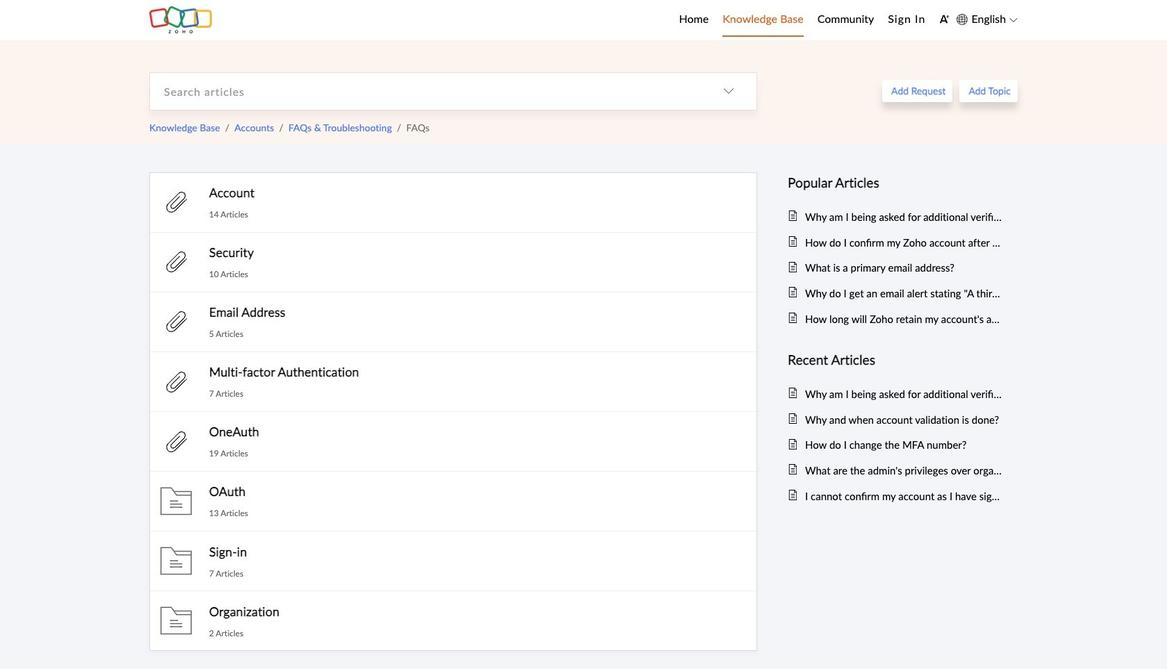 Task type: vqa. For each thing, say whether or not it's contained in the screenshot.
search requests field
no



Task type: locate. For each thing, give the bounding box(es) containing it.
0 vertical spatial heading
[[788, 172, 1004, 193]]

1 heading from the top
[[788, 172, 1004, 193]]

user preference element
[[940, 9, 950, 31]]

Search articles field
[[150, 73, 701, 110]]

user preference image
[[940, 14, 950, 24]]

heading
[[788, 172, 1004, 193], [788, 349, 1004, 371]]

choose category element
[[701, 73, 757, 110]]

1 vertical spatial heading
[[788, 349, 1004, 371]]



Task type: describe. For each thing, give the bounding box(es) containing it.
choose category image
[[723, 86, 734, 97]]

2 heading from the top
[[788, 349, 1004, 371]]

choose languages element
[[957, 10, 1018, 28]]



